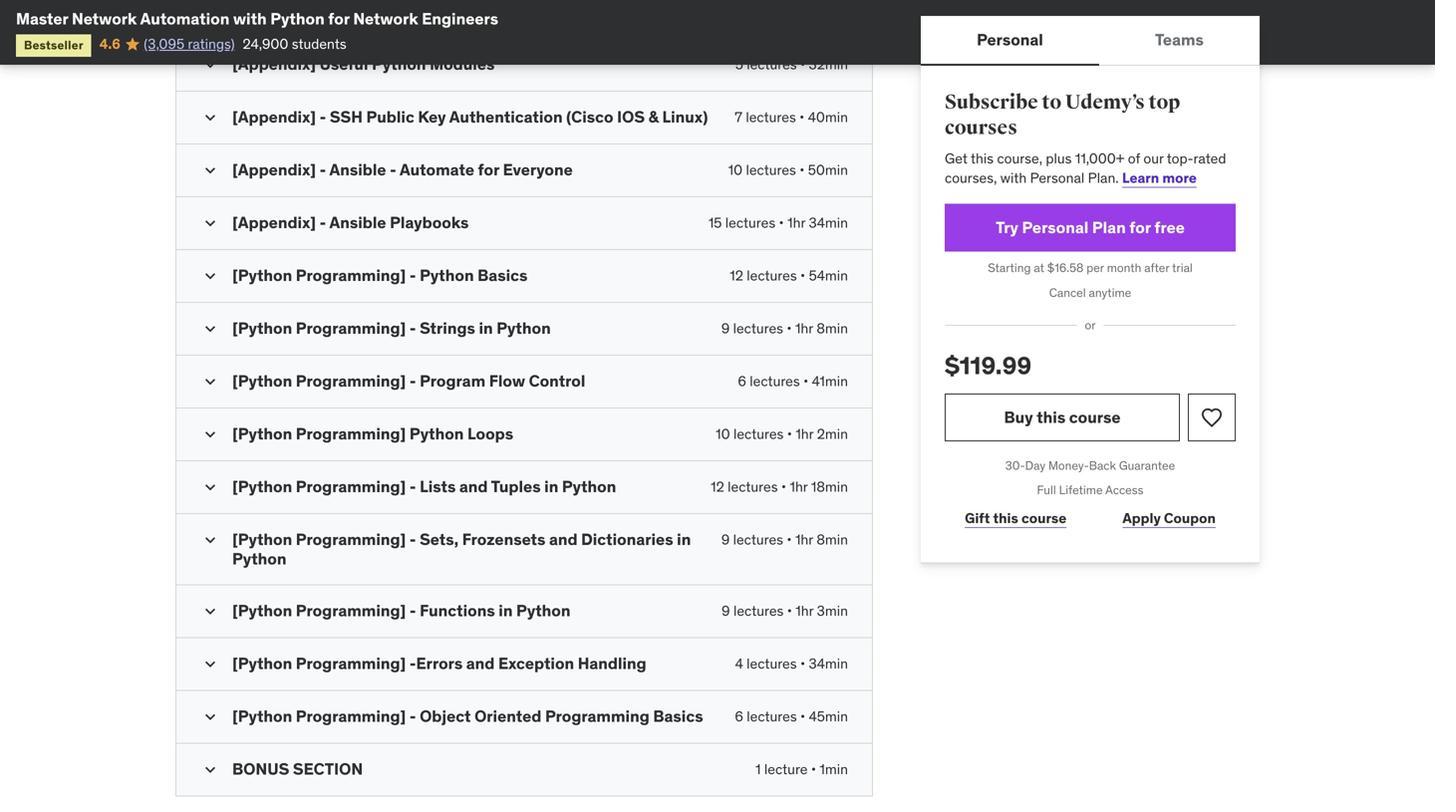 Task type: vqa. For each thing, say whether or not it's contained in the screenshot.
LOG IN
no



Task type: locate. For each thing, give the bounding box(es) containing it.
[appendix] for [appendix] - ansible - automate for everyone
[[232, 160, 316, 180]]

1 vertical spatial and
[[549, 529, 578, 550]]

0 horizontal spatial course
[[1021, 509, 1067, 527]]

18min
[[811, 478, 848, 496]]

1 [python from the top
[[232, 265, 292, 286]]

this right buy
[[1037, 407, 1066, 427]]

learn more
[[1122, 169, 1197, 187]]

this inside gift this course "link"
[[993, 509, 1018, 527]]

0 vertical spatial for
[[328, 8, 350, 29]]

lectures down 12 lectures • 1hr 18min
[[733, 531, 783, 549]]

1hr for [python programming] - strings in python
[[795, 320, 813, 337]]

1hr up "12 lectures • 54min"
[[787, 214, 805, 232]]

small image for [python programming] - strings in python
[[200, 319, 220, 339]]

• left 1min
[[811, 760, 816, 778]]

- up [appendix] - ansible playbooks on the left
[[320, 160, 326, 180]]

learn
[[1122, 169, 1159, 187]]

apply coupon button
[[1103, 499, 1236, 539]]

apply
[[1123, 509, 1161, 527]]

1 [appendix] from the top
[[232, 54, 316, 74]]

lectures right 4 at the right
[[747, 655, 797, 673]]

lectures for [python programming] - program flow control
[[750, 372, 800, 390]]

8min for [python programming] - strings in python
[[817, 320, 848, 337]]

teams
[[1155, 29, 1204, 50]]

anytime
[[1089, 285, 1131, 300]]

0 vertical spatial 34min
[[809, 214, 848, 232]]

[python for [python programming] - sets, frozensets and dictionaries in python
[[232, 529, 292, 550]]

4
[[735, 655, 743, 673]]

try
[[996, 217, 1018, 238]]

lectures for [appendix] - ssh public key authentication (cisco ios & linux)
[[746, 108, 796, 126]]

course inside 'button'
[[1069, 407, 1121, 427]]

• for [python programming] - object oriented programming basics
[[800, 708, 805, 726]]

this inside buy this course 'button'
[[1037, 407, 1066, 427]]

or
[[1085, 317, 1096, 333]]

9 programming] from the top
[[296, 706, 406, 727]]

1 horizontal spatial with
[[1000, 169, 1027, 187]]

small image for [python programming] -errors and exception handling
[[200, 654, 220, 674]]

34min
[[809, 214, 848, 232], [809, 655, 848, 673]]

1 small image from the top
[[200, 55, 220, 75]]

ansible for -
[[329, 160, 386, 180]]

[appendix] for [appendix] - ssh public key authentication (cisco ios & linux)
[[232, 107, 316, 127]]

0 vertical spatial 8min
[[817, 320, 848, 337]]

• for [appendix] - ansible playbooks
[[779, 214, 784, 232]]

[python
[[232, 265, 292, 286], [232, 318, 292, 338], [232, 371, 292, 391], [232, 424, 292, 444], [232, 476, 292, 497], [232, 529, 292, 550], [232, 600, 292, 621], [232, 653, 292, 674], [232, 706, 292, 727]]

1 vertical spatial 6
[[735, 708, 743, 726]]

4 programming] from the top
[[296, 424, 406, 444]]

0 vertical spatial personal
[[977, 29, 1043, 50]]

• for [appendix] - ssh public key authentication (cisco ios & linux)
[[799, 108, 805, 126]]

errors
[[416, 653, 463, 674]]

- left object
[[410, 706, 416, 727]]

personal
[[977, 29, 1043, 50], [1030, 169, 1085, 187], [1022, 217, 1089, 238]]

0 vertical spatial 9 lectures • 1hr 8min
[[721, 320, 848, 337]]

5 [python from the top
[[232, 476, 292, 497]]

1 8min from the top
[[817, 320, 848, 337]]

32min
[[809, 55, 848, 73]]

[python programming] - strings in python
[[232, 318, 551, 338]]

lectures up 4 at the right
[[733, 602, 784, 620]]

0 vertical spatial basics
[[478, 265, 528, 286]]

and inside [python programming] - sets, frozensets and dictionaries in python
[[549, 529, 578, 550]]

[python for [python programming] - program flow control
[[232, 371, 292, 391]]

8min
[[817, 320, 848, 337], [817, 531, 848, 549]]

wishlist image
[[1200, 405, 1224, 429]]

for left everyone
[[478, 160, 499, 180]]

1 horizontal spatial network
[[353, 8, 418, 29]]

1 9 lectures • 1hr 8min from the top
[[721, 320, 848, 337]]

5 small image from the top
[[200, 372, 220, 392]]

[appendix] - ansible playbooks
[[232, 212, 469, 233]]

6 [python from the top
[[232, 529, 292, 550]]

tab list
[[921, 16, 1260, 66]]

$119.99
[[945, 351, 1032, 381]]

tab list containing personal
[[921, 16, 1260, 66]]

and right lists
[[459, 476, 488, 497]]

lectures for [appendix] - ansible playbooks
[[725, 214, 776, 232]]

this
[[971, 149, 994, 167], [1037, 407, 1066, 427], [993, 509, 1018, 527]]

7 small image from the top
[[200, 530, 220, 550]]

1 vertical spatial course
[[1021, 509, 1067, 527]]

12 lectures • 54min
[[730, 267, 848, 285]]

access
[[1105, 483, 1144, 498]]

1 vertical spatial 9
[[721, 531, 730, 549]]

5 small image from the top
[[200, 601, 220, 621]]

2 programming] from the top
[[296, 318, 406, 338]]

1hr left 18min
[[790, 478, 808, 496]]

ansible up [appendix] - ansible playbooks on the left
[[329, 160, 386, 180]]

15
[[708, 214, 722, 232]]

with up 24,900
[[233, 8, 267, 29]]

cancel
[[1049, 285, 1086, 300]]

this inside get this course, plus 11,000+ of our top-rated courses, with personal plan.
[[971, 149, 994, 167]]

8min down 18min
[[817, 531, 848, 549]]

course up back
[[1069, 407, 1121, 427]]

• for [appendix] - ansible - automate for everyone
[[799, 161, 805, 179]]

- inside [python programming] - sets, frozensets and dictionaries in python
[[410, 529, 416, 550]]

0 vertical spatial 9
[[721, 320, 730, 337]]

0 vertical spatial ansible
[[329, 160, 386, 180]]

10 up 12 lectures • 1hr 18min
[[716, 425, 730, 443]]

9 lectures • 1hr 8min down 12 lectures • 1hr 18min
[[721, 531, 848, 549]]

[python for [python programming] python loops
[[232, 424, 292, 444]]

7 [python from the top
[[232, 600, 292, 621]]

- left automate at the left of the page
[[390, 160, 396, 180]]

9 small image from the top
[[200, 707, 220, 727]]

4 small image from the top
[[200, 425, 220, 445]]

1 vertical spatial this
[[1037, 407, 1066, 427]]

programming] for functions
[[296, 600, 406, 621]]

1 vertical spatial 8min
[[817, 531, 848, 549]]

lectures up 10 lectures • 1hr 2min
[[750, 372, 800, 390]]

5 programming] from the top
[[296, 476, 406, 497]]

handling
[[578, 653, 647, 674]]

(3,095
[[144, 35, 184, 53]]

for up students
[[328, 8, 350, 29]]

2 small image from the top
[[200, 108, 220, 128]]

1 small image from the top
[[200, 2, 220, 22]]

8 programming] from the top
[[296, 653, 406, 674]]

in
[[479, 318, 493, 338], [544, 476, 558, 497], [677, 529, 691, 550], [499, 600, 513, 621]]

3min
[[817, 602, 848, 620]]

lectures
[[747, 55, 797, 73], [746, 108, 796, 126], [746, 161, 796, 179], [725, 214, 776, 232], [747, 267, 797, 285], [733, 320, 783, 337], [750, 372, 800, 390], [733, 425, 784, 443], [728, 478, 778, 496], [733, 531, 783, 549], [733, 602, 784, 620], [747, 655, 797, 673], [747, 708, 797, 726]]

2 vertical spatial and
[[466, 653, 495, 674]]

34min up 45min
[[809, 655, 848, 673]]

0 vertical spatial this
[[971, 149, 994, 167]]

30-
[[1005, 458, 1025, 473]]

• left 45min
[[800, 708, 805, 726]]

ansible
[[329, 160, 386, 180], [329, 212, 386, 233]]

• left the 2min
[[787, 425, 792, 443]]

bonus section
[[232, 759, 363, 779]]

5 lectures • 32min
[[735, 55, 848, 73]]

dictionaries
[[581, 529, 673, 550]]

12 down '15 lectures • 1hr 34min'
[[730, 267, 743, 285]]

6 up 10 lectures • 1hr 2min
[[738, 372, 746, 390]]

personal up subscribe
[[977, 29, 1043, 50]]

0 vertical spatial 10
[[728, 161, 743, 179]]

lectures up 12 lectures • 1hr 18min
[[733, 425, 784, 443]]

learn more link
[[1122, 169, 1197, 187]]

8 small image from the top
[[200, 654, 220, 674]]

3 programming] from the top
[[296, 371, 406, 391]]

6 small image from the top
[[200, 760, 220, 780]]

0 vertical spatial 6
[[738, 372, 746, 390]]

• down the 10 lectures • 50min
[[779, 214, 784, 232]]

12 down 10 lectures • 1hr 2min
[[711, 478, 724, 496]]

small image for [appendix] - ansible playbooks
[[200, 213, 220, 233]]

9 lectures • 1hr 8min down "12 lectures • 54min"
[[721, 320, 848, 337]]

10 lectures • 50min
[[728, 161, 848, 179]]

in right dictionaries at the bottom of the page
[[677, 529, 691, 550]]

10 down the 7
[[728, 161, 743, 179]]

1hr left the 2min
[[796, 425, 814, 443]]

lectures right the 7
[[746, 108, 796, 126]]

small image
[[200, 55, 220, 75], [200, 108, 220, 128], [200, 213, 220, 233], [200, 266, 220, 286], [200, 372, 220, 392], [200, 477, 220, 497], [200, 530, 220, 550], [200, 654, 220, 674], [200, 707, 220, 727]]

playbooks
[[390, 212, 469, 233]]

0 vertical spatial course
[[1069, 407, 1121, 427]]

lectures for [python programming] -errors and exception handling
[[747, 655, 797, 673]]

coupon
[[1164, 509, 1216, 527]]

4 [python from the top
[[232, 424, 292, 444]]

0 vertical spatial 12
[[730, 267, 743, 285]]

8min for [python programming] - sets, frozensets and dictionaries in python
[[817, 531, 848, 549]]

1 horizontal spatial basics
[[653, 706, 703, 727]]

- left sets,
[[410, 529, 416, 550]]

9 for [python programming] - functions in python
[[722, 602, 730, 620]]

• left 41min
[[803, 372, 808, 390]]

course inside "link"
[[1021, 509, 1067, 527]]

• down "12 lectures • 54min"
[[787, 320, 792, 337]]

this right gift
[[993, 509, 1018, 527]]

small image
[[200, 2, 220, 22], [200, 161, 220, 180], [200, 319, 220, 339], [200, 425, 220, 445], [200, 601, 220, 621], [200, 760, 220, 780]]

2 vertical spatial 9
[[722, 602, 730, 620]]

• left 3min
[[787, 602, 792, 620]]

10 for [appendix] - ansible - automate for everyone
[[728, 161, 743, 179]]

1 horizontal spatial for
[[478, 160, 499, 180]]

• up 6 lectures • 45min
[[800, 655, 805, 673]]

network up 4.6
[[72, 8, 137, 29]]

6 for [python programming] - program flow control
[[738, 372, 746, 390]]

network up [appendix] useful python modules
[[353, 8, 418, 29]]

programming
[[545, 706, 650, 727]]

with down course,
[[1000, 169, 1027, 187]]

with inside get this course, plus 11,000+ of our top-rated courses, with personal plan.
[[1000, 169, 1027, 187]]

1 vertical spatial with
[[1000, 169, 1027, 187]]

lectures down "12 lectures • 54min"
[[733, 320, 783, 337]]

programming] for loops
[[296, 424, 406, 444]]

0 horizontal spatial basics
[[478, 265, 528, 286]]

1 vertical spatial 34min
[[809, 655, 848, 673]]

1 programming] from the top
[[296, 265, 406, 286]]

public
[[366, 107, 414, 127]]

30-day money-back guarantee full lifetime access
[[1005, 458, 1175, 498]]

9 [python from the top
[[232, 706, 292, 727]]

plan
[[1092, 217, 1126, 238]]

this up courses,
[[971, 149, 994, 167]]

2 vertical spatial for
[[1129, 217, 1151, 238]]

2 horizontal spatial for
[[1129, 217, 1151, 238]]

[appendix] - ssh public key authentication (cisco ios & linux)
[[232, 107, 708, 127]]

7 programming] from the top
[[296, 600, 406, 621]]

3 [python from the top
[[232, 371, 292, 391]]

0 vertical spatial with
[[233, 8, 267, 29]]

to
[[1042, 90, 1062, 115]]

guarantee
[[1119, 458, 1175, 473]]

• for [python programming] python loops
[[787, 425, 792, 443]]

1 vertical spatial 9 lectures • 1hr 8min
[[721, 531, 848, 549]]

programming] for python
[[296, 265, 406, 286]]

program
[[420, 371, 485, 391]]

bonus
[[232, 759, 289, 779]]

1hr for [python programming] - functions in python
[[796, 602, 814, 620]]

-
[[320, 107, 326, 127], [320, 160, 326, 180], [390, 160, 396, 180], [320, 212, 326, 233], [410, 265, 416, 286], [410, 318, 416, 338], [410, 371, 416, 391], [410, 476, 416, 497], [410, 529, 416, 550], [410, 600, 416, 621], [410, 653, 416, 674], [410, 706, 416, 727]]

lectures down 10 lectures • 1hr 2min
[[728, 478, 778, 496]]

lectures down '15 lectures • 1hr 34min'
[[747, 267, 797, 285]]

lifetime
[[1059, 483, 1103, 498]]

1hr left 3min
[[796, 602, 814, 620]]

personal inside get this course, plus 11,000+ of our top-rated courses, with personal plan.
[[1030, 169, 1085, 187]]

2 vertical spatial this
[[993, 509, 1018, 527]]

4 [appendix] from the top
[[232, 212, 316, 233]]

1 horizontal spatial 12
[[730, 267, 743, 285]]

1 vertical spatial ansible
[[329, 212, 386, 233]]

section
[[293, 759, 363, 779]]

• left 54min
[[800, 267, 805, 285]]

personal inside "button"
[[977, 29, 1043, 50]]

small image for [python programming] - object oriented programming basics
[[200, 707, 220, 727]]

54min
[[809, 267, 848, 285]]

1 vertical spatial for
[[478, 160, 499, 180]]

0 horizontal spatial 12
[[711, 478, 724, 496]]

[python for [python programming] -errors and exception handling
[[232, 653, 292, 674]]

[python programming] - lists and tuples in python
[[232, 476, 616, 497]]

0 horizontal spatial network
[[72, 8, 137, 29]]

• down 12 lectures • 1hr 18min
[[787, 531, 792, 549]]

[appendix] for [appendix] useful python modules
[[232, 54, 316, 74]]

course for buy this course
[[1069, 407, 1121, 427]]

1 34min from the top
[[809, 214, 848, 232]]

6 for [python programming] - object oriented programming basics
[[735, 708, 743, 726]]

6 lectures • 45min
[[735, 708, 848, 726]]

in right functions
[[499, 600, 513, 621]]

course down full
[[1021, 509, 1067, 527]]

2 ansible from the top
[[329, 212, 386, 233]]

lectures for [python programming] - object oriented programming basics
[[747, 708, 797, 726]]

8min up 41min
[[817, 320, 848, 337]]

this for gift
[[993, 509, 1018, 527]]

tuples
[[491, 476, 541, 497]]

•
[[800, 55, 805, 73], [799, 108, 805, 126], [799, 161, 805, 179], [779, 214, 784, 232], [800, 267, 805, 285], [787, 320, 792, 337], [803, 372, 808, 390], [787, 425, 792, 443], [781, 478, 786, 496], [787, 531, 792, 549], [787, 602, 792, 620], [800, 655, 805, 673], [800, 708, 805, 726], [811, 760, 816, 778]]

2 [python from the top
[[232, 318, 292, 338]]

authentication
[[449, 107, 563, 127]]

lectures for [python programming] - lists and tuples in python
[[728, 478, 778, 496]]

and right frozensets
[[549, 529, 578, 550]]

0 vertical spatial and
[[459, 476, 488, 497]]

1hr down 12 lectures • 1hr 18min
[[795, 531, 813, 549]]

personal up $16.58
[[1022, 217, 1089, 238]]

programming] for sets,
[[296, 529, 406, 550]]

9 lectures • 1hr 8min
[[721, 320, 848, 337], [721, 531, 848, 549]]

41min
[[812, 372, 848, 390]]

• left 18min
[[781, 478, 786, 496]]

3 small image from the top
[[200, 213, 220, 233]]

1 vertical spatial 10
[[716, 425, 730, 443]]

our
[[1143, 149, 1164, 167]]

[python inside [python programming] - sets, frozensets and dictionaries in python
[[232, 529, 292, 550]]

ansible up "[python programming] - python basics"
[[329, 212, 386, 233]]

• left 40min
[[799, 108, 805, 126]]

12 for [python programming] - lists and tuples in python
[[711, 478, 724, 496]]

• left 50min
[[799, 161, 805, 179]]

2 8min from the top
[[817, 531, 848, 549]]

network
[[72, 8, 137, 29], [353, 8, 418, 29]]

2 9 lectures • 1hr 8min from the top
[[721, 531, 848, 549]]

programming] for object
[[296, 706, 406, 727]]

6 programming] from the top
[[296, 529, 406, 550]]

functions
[[420, 600, 495, 621]]

for left the free
[[1129, 217, 1151, 238]]

control
[[529, 371, 585, 391]]

- left strings
[[410, 318, 416, 338]]

15 lectures • 1hr 34min
[[708, 214, 848, 232]]

1hr up 6 lectures • 41min
[[795, 320, 813, 337]]

useful
[[320, 54, 368, 74]]

9 lectures • 1hr 8min for [python programming] - sets, frozensets and dictionaries in python
[[721, 531, 848, 549]]

9
[[721, 320, 730, 337], [721, 531, 730, 549], [722, 602, 730, 620]]

with
[[233, 8, 267, 29], [1000, 169, 1027, 187]]

small image for [python programming] - sets, frozensets and dictionaries in python
[[200, 530, 220, 550]]

1 horizontal spatial course
[[1069, 407, 1121, 427]]

loops
[[467, 424, 513, 444]]

subscribe
[[945, 90, 1038, 115]]

1 vertical spatial personal
[[1030, 169, 1085, 187]]

4 small image from the top
[[200, 266, 220, 286]]

month
[[1107, 260, 1141, 276]]

more
[[1162, 169, 1197, 187]]

- left lists
[[410, 476, 416, 497]]

small image for [appendix] - ansible - automate for everyone
[[200, 161, 220, 180]]

lecture
[[764, 760, 808, 778]]

• for [python programming] - program flow control
[[803, 372, 808, 390]]

3 [appendix] from the top
[[232, 160, 316, 180]]

[appendix]
[[232, 54, 316, 74], [232, 107, 316, 127], [232, 160, 316, 180], [232, 212, 316, 233]]

34min up 54min
[[809, 214, 848, 232]]

gift this course link
[[945, 499, 1087, 539]]

programming] inside [python programming] - sets, frozensets and dictionaries in python
[[296, 529, 406, 550]]

10 for [python programming] python loops
[[716, 425, 730, 443]]

get
[[945, 149, 968, 167]]

lectures for [python programming] - functions in python
[[733, 602, 784, 620]]

personal down plus
[[1030, 169, 1085, 187]]

small image for [python programming] python loops
[[200, 425, 220, 445]]

this for buy
[[1037, 407, 1066, 427]]

1 ansible from the top
[[329, 160, 386, 180]]

engineers
[[422, 8, 498, 29]]

8 [python from the top
[[232, 653, 292, 674]]

1 vertical spatial 12
[[711, 478, 724, 496]]

2 small image from the top
[[200, 161, 220, 180]]

• left 32min
[[800, 55, 805, 73]]

and right errors
[[466, 653, 495, 674]]

and for exception
[[466, 653, 495, 674]]

[python for [python programming] - python basics
[[232, 265, 292, 286]]

4 lectures • 34min
[[735, 655, 848, 673]]

3 small image from the top
[[200, 319, 220, 339]]

lectures right 15
[[725, 214, 776, 232]]

6 down 4 at the right
[[735, 708, 743, 726]]

lectures up the 1
[[747, 708, 797, 726]]

6 small image from the top
[[200, 477, 220, 497]]

lectures right 5
[[747, 55, 797, 73]]

lectures up '15 lectures • 1hr 34min'
[[746, 161, 796, 179]]

2 [appendix] from the top
[[232, 107, 316, 127]]

0 horizontal spatial for
[[328, 8, 350, 29]]



Task type: describe. For each thing, give the bounding box(es) containing it.
try personal plan for free
[[996, 217, 1185, 238]]

ratings)
[[188, 35, 235, 53]]

course for gift this course
[[1021, 509, 1067, 527]]

[appendix] useful python modules
[[232, 54, 495, 74]]

[python for [python programming] - object oriented programming basics
[[232, 706, 292, 727]]

small image for [appendix] - ssh public key authentication (cisco ios & linux)
[[200, 108, 220, 128]]

lists
[[420, 476, 456, 497]]

back
[[1089, 458, 1116, 473]]

rated
[[1193, 149, 1226, 167]]

small image for [appendix] useful python modules
[[200, 55, 220, 75]]

trial
[[1172, 260, 1193, 276]]

[python programming] - functions in python
[[232, 600, 571, 621]]

• for [python programming] - sets, frozensets and dictionaries in python
[[787, 531, 792, 549]]

key
[[418, 107, 446, 127]]

- up "[python programming] - python basics"
[[320, 212, 326, 233]]

24,900
[[243, 35, 288, 53]]

master network automation with python for network engineers
[[16, 8, 498, 29]]

9 lectures • 1hr 3min
[[722, 602, 848, 620]]

flow
[[489, 371, 525, 391]]

9 lectures • 1hr 8min for [python programming] - strings in python
[[721, 320, 848, 337]]

lectures for [appendix] useful python modules
[[747, 55, 797, 73]]

[appendix] for [appendix] - ansible playbooks
[[232, 212, 316, 233]]

50min
[[808, 161, 848, 179]]

[python programming] - program flow control
[[232, 371, 585, 391]]

• for [python programming] - strings in python
[[787, 320, 792, 337]]

1 vertical spatial basics
[[653, 706, 703, 727]]

- left functions
[[410, 600, 416, 621]]

in right tuples on the bottom left
[[544, 476, 558, 497]]

9 for [python programming] - strings in python
[[721, 320, 730, 337]]

programming] for program
[[296, 371, 406, 391]]

strings
[[420, 318, 475, 338]]

in right strings
[[479, 318, 493, 338]]

object
[[420, 706, 471, 727]]

full
[[1037, 483, 1056, 498]]

4.6
[[99, 35, 120, 53]]

- left 'ssh'
[[320, 107, 326, 127]]

[python programming] - object oriented programming basics
[[232, 706, 703, 727]]

- left program
[[410, 371, 416, 391]]

- down [python programming] - functions in python
[[410, 653, 416, 674]]

9 for [python programming] - sets, frozensets and dictionaries in python
[[721, 531, 730, 549]]

bestseller
[[24, 37, 83, 53]]

students
[[292, 35, 347, 53]]

40min
[[808, 108, 848, 126]]

at
[[1034, 260, 1044, 276]]

lectures for [python programming] - python basics
[[747, 267, 797, 285]]

2 vertical spatial personal
[[1022, 217, 1089, 238]]

buy this course
[[1004, 407, 1121, 427]]

[python programming] - python basics
[[232, 265, 528, 286]]

programming] for lists
[[296, 476, 406, 497]]

7
[[735, 108, 742, 126]]

oriented
[[474, 706, 542, 727]]

programming] for errors
[[296, 653, 406, 674]]

small image for [python programming] - python basics
[[200, 266, 220, 286]]

apply coupon
[[1123, 509, 1216, 527]]

[appendix] - ansible - automate for everyone
[[232, 160, 573, 180]]

python inside [python programming] - sets, frozensets and dictionaries in python
[[232, 548, 286, 569]]

this for get
[[971, 149, 994, 167]]

after
[[1144, 260, 1169, 276]]

sets,
[[420, 529, 459, 550]]

• for [appendix] useful python modules
[[800, 55, 805, 73]]

top-
[[1167, 149, 1193, 167]]

[python for [python programming] - lists and tuples in python
[[232, 476, 292, 497]]

[python programming] -errors and exception handling
[[232, 653, 647, 674]]

of
[[1128, 149, 1140, 167]]

courses
[[945, 116, 1017, 140]]

in inside [python programming] - sets, frozensets and dictionaries in python
[[677, 529, 691, 550]]

• for [python programming] - python basics
[[800, 267, 805, 285]]

linux)
[[662, 107, 708, 127]]

automation
[[140, 8, 230, 29]]

small image for [python programming] - lists and tuples in python
[[200, 477, 220, 497]]

gift
[[965, 509, 990, 527]]

lectures for [python programming] - sets, frozensets and dictionaries in python
[[733, 531, 783, 549]]

2 34min from the top
[[809, 655, 848, 673]]

per
[[1087, 260, 1104, 276]]

24,900 students
[[243, 35, 347, 53]]

• for [python programming] - lists and tuples in python
[[781, 478, 786, 496]]

1hr for [python programming] - sets, frozensets and dictionaries in python
[[795, 531, 813, 549]]

ios
[[617, 107, 645, 127]]

free
[[1154, 217, 1185, 238]]

for for automate
[[478, 160, 499, 180]]

buy
[[1004, 407, 1033, 427]]

7 lectures • 40min
[[735, 108, 848, 126]]

small image for [python programming] - program flow control
[[200, 372, 220, 392]]

udemy's
[[1065, 90, 1145, 115]]

• for [python programming] - functions in python
[[787, 602, 792, 620]]

plan.
[[1088, 169, 1119, 187]]

buy this course button
[[945, 394, 1180, 441]]

ansible for playbooks
[[329, 212, 386, 233]]

[python for [python programming] - functions in python
[[232, 600, 292, 621]]

10 lectures • 1hr 2min
[[716, 425, 848, 443]]

• for bonus section
[[811, 760, 816, 778]]

top
[[1149, 90, 1180, 115]]

and for tuples
[[459, 476, 488, 497]]

1min
[[820, 760, 848, 778]]

lectures for [python programming] python loops
[[733, 425, 784, 443]]

1hr for [python programming] python loops
[[796, 425, 814, 443]]

• for [python programming] -errors and exception handling
[[800, 655, 805, 673]]

- down playbooks
[[410, 265, 416, 286]]

12 lectures • 1hr 18min
[[711, 478, 848, 496]]

money-
[[1048, 458, 1089, 473]]

1hr for [appendix] - ansible playbooks
[[787, 214, 805, 232]]

45min
[[809, 708, 848, 726]]

small image for [python programming] - functions in python
[[200, 601, 220, 621]]

programming] for strings
[[296, 318, 406, 338]]

lectures for [python programming] - strings in python
[[733, 320, 783, 337]]

5
[[735, 55, 743, 73]]

6 lectures • 41min
[[738, 372, 848, 390]]

0 horizontal spatial with
[[233, 8, 267, 29]]

2min
[[817, 425, 848, 443]]

[python for [python programming] - strings in python
[[232, 318, 292, 338]]

small image for bonus section
[[200, 760, 220, 780]]

1 network from the left
[[72, 8, 137, 29]]

12 for [python programming] - python basics
[[730, 267, 743, 285]]

for for python
[[328, 8, 350, 29]]

[python programming] python loops
[[232, 424, 513, 444]]

(cisco
[[566, 107, 613, 127]]

teams button
[[1099, 16, 1260, 64]]

lectures for [appendix] - ansible - automate for everyone
[[746, 161, 796, 179]]

2 network from the left
[[353, 8, 418, 29]]

1hr for [python programming] - lists and tuples in python
[[790, 478, 808, 496]]

plus
[[1046, 149, 1072, 167]]



